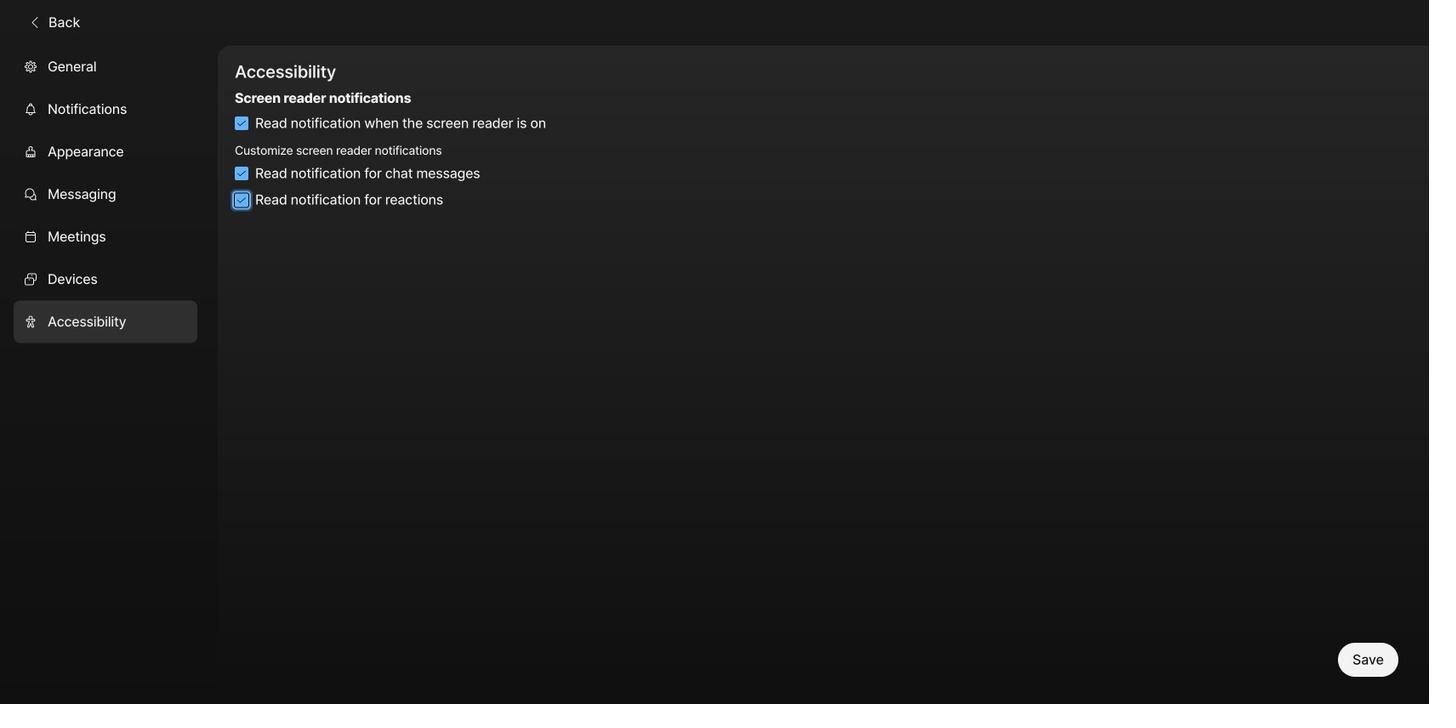 Task type: vqa. For each thing, say whether or not it's contained in the screenshot.
'Navigation'
no



Task type: describe. For each thing, give the bounding box(es) containing it.
devices tab
[[14, 258, 197, 301]]

meetings tab
[[14, 216, 197, 258]]

general tab
[[14, 45, 197, 88]]

appearance tab
[[14, 131, 197, 173]]

accessibility tab
[[14, 301, 197, 343]]

settings navigation
[[0, 45, 218, 705]]

notifications tab
[[14, 88, 197, 131]]



Task type: locate. For each thing, give the bounding box(es) containing it.
messaging tab
[[14, 173, 197, 216]]



